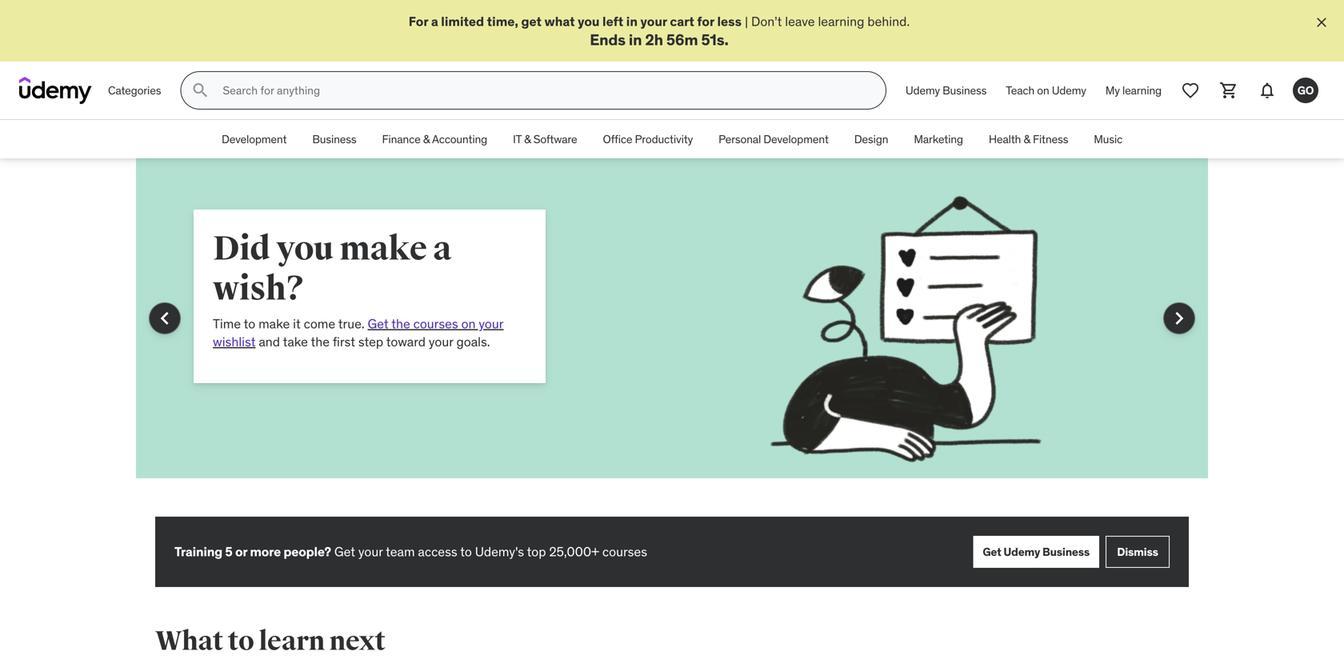 Task type: locate. For each thing, give the bounding box(es) containing it.
0 vertical spatial a
[[431, 13, 438, 30]]

get
[[521, 13, 542, 30]]

learning
[[818, 13, 864, 30], [1122, 83, 1162, 98]]

2 horizontal spatial udemy
[[1052, 83, 1086, 98]]

business left finance
[[312, 132, 356, 146]]

toward
[[386, 334, 426, 350]]

learning inside "for a limited time, get what you left in your cart for less | don't leave learning behind. ends in 2h 56m 51s ."
[[818, 13, 864, 30]]

business left dismiss at right bottom
[[1042, 545, 1090, 559]]

step
[[358, 334, 383, 350]]

to inside the carousel element
[[244, 316, 255, 332]]

courses up toward
[[413, 316, 458, 332]]

1 horizontal spatial you
[[578, 13, 600, 30]]

1 horizontal spatial get
[[368, 316, 389, 332]]

courses inside get the courses on your wishlist
[[413, 316, 458, 332]]

on up goals.
[[461, 316, 476, 332]]

and take the first step toward your goals.
[[256, 334, 490, 350]]

you inside "for a limited time, get what you left in your cart for less | don't leave learning behind. ends in 2h 56m 51s ."
[[578, 13, 600, 30]]

0 vertical spatial on
[[1037, 83, 1049, 98]]

1 horizontal spatial development
[[763, 132, 829, 146]]

1 vertical spatial you
[[276, 228, 334, 270]]

personal development link
[[706, 120, 841, 159]]

left
[[602, 13, 623, 30]]

in
[[626, 13, 638, 30], [629, 30, 642, 49]]

0 vertical spatial business
[[942, 83, 987, 98]]

what to learn next
[[155, 625, 385, 658]]

the down come
[[311, 334, 330, 350]]

more
[[250, 544, 281, 560]]

get udemy business
[[983, 545, 1090, 559]]

& inside 'link'
[[1024, 132, 1030, 146]]

learn
[[259, 625, 325, 658]]

& right health
[[1024, 132, 1030, 146]]

& for accounting
[[423, 132, 430, 146]]

0 horizontal spatial make
[[258, 316, 290, 332]]

0 horizontal spatial the
[[311, 334, 330, 350]]

on right teach
[[1037, 83, 1049, 98]]

you
[[578, 13, 600, 30], [276, 228, 334, 270]]

business up marketing
[[942, 83, 987, 98]]

1 vertical spatial make
[[258, 316, 290, 332]]

wishlist
[[213, 334, 256, 350]]

0 horizontal spatial courses
[[413, 316, 458, 332]]

5
[[225, 544, 232, 560]]

0 vertical spatial the
[[391, 316, 410, 332]]

behind.
[[867, 13, 910, 30]]

1 horizontal spatial make
[[340, 228, 427, 270]]

make for to
[[258, 316, 290, 332]]

25,000+
[[549, 544, 599, 560]]

1 horizontal spatial learning
[[1122, 83, 1162, 98]]

finance & accounting
[[382, 132, 487, 146]]

the inside get the courses on your wishlist
[[391, 316, 410, 332]]

1 horizontal spatial &
[[524, 132, 531, 146]]

get for get the courses on your wishlist
[[368, 316, 389, 332]]

go link
[[1286, 71, 1325, 110]]

1 vertical spatial a
[[433, 228, 451, 270]]

2 & from the left
[[524, 132, 531, 146]]

your up goals.
[[479, 316, 504, 332]]

office productivity
[[603, 132, 693, 146]]

udemy
[[905, 83, 940, 98], [1052, 83, 1086, 98], [1004, 545, 1040, 559]]

make inside did you make a wish?
[[340, 228, 427, 270]]

your left cart
[[640, 13, 667, 30]]

on
[[1037, 83, 1049, 98], [461, 316, 476, 332]]

1 vertical spatial learning
[[1122, 83, 1162, 98]]

0 horizontal spatial on
[[461, 316, 476, 332]]

& right it
[[524, 132, 531, 146]]

office
[[603, 132, 632, 146]]

a inside did you make a wish?
[[433, 228, 451, 270]]

you left the left
[[578, 13, 600, 30]]

0 horizontal spatial learning
[[818, 13, 864, 30]]

my learning link
[[1096, 71, 1171, 110]]

learning right the leave
[[818, 13, 864, 30]]

get inside get the courses on your wishlist
[[368, 316, 389, 332]]

get the courses on your wishlist
[[213, 316, 504, 350]]

to left the learn
[[228, 625, 254, 658]]

courses right 25,000+
[[602, 544, 647, 560]]

categories button
[[98, 71, 171, 110]]

the
[[391, 316, 410, 332], [311, 334, 330, 350]]

teach
[[1006, 83, 1034, 98]]

wish?
[[213, 268, 305, 310]]

0 horizontal spatial you
[[276, 228, 334, 270]]

you right did
[[276, 228, 334, 270]]

0 vertical spatial learning
[[818, 13, 864, 30]]

2 vertical spatial business
[[1042, 545, 1090, 559]]

business
[[942, 83, 987, 98], [312, 132, 356, 146], [1042, 545, 1090, 559]]

a
[[431, 13, 438, 30], [433, 228, 451, 270]]

0 vertical spatial to
[[244, 316, 255, 332]]

close image
[[1314, 14, 1330, 30]]

0 vertical spatial courses
[[413, 316, 458, 332]]

true.
[[338, 316, 365, 332]]

development link
[[209, 120, 299, 159]]

to right time
[[244, 316, 255, 332]]

get
[[368, 316, 389, 332], [334, 544, 355, 560], [983, 545, 1001, 559]]

to right the access at bottom left
[[460, 544, 472, 560]]

courses
[[413, 316, 458, 332], [602, 544, 647, 560]]

health
[[989, 132, 1021, 146]]

in right the left
[[626, 13, 638, 30]]

udemy business
[[905, 83, 987, 98]]

Search for anything text field
[[219, 77, 866, 104]]

top
[[527, 544, 546, 560]]

what
[[544, 13, 575, 30]]

for
[[697, 13, 714, 30]]

2 horizontal spatial get
[[983, 545, 1001, 559]]

access
[[418, 544, 457, 560]]

time,
[[487, 13, 518, 30]]

1 vertical spatial business
[[312, 132, 356, 146]]

for a limited time, get what you left in your cart for less | don't leave learning behind. ends in 2h 56m 51s .
[[409, 13, 910, 49]]

0 vertical spatial you
[[578, 13, 600, 30]]

marketing link
[[901, 120, 976, 159]]

1 & from the left
[[423, 132, 430, 146]]

0 horizontal spatial development
[[222, 132, 287, 146]]

make
[[340, 228, 427, 270], [258, 316, 290, 332]]

&
[[423, 132, 430, 146], [524, 132, 531, 146], [1024, 132, 1030, 146]]

& right finance
[[423, 132, 430, 146]]

get udemy business link
[[973, 536, 1099, 568]]

0 vertical spatial make
[[340, 228, 427, 270]]

0 horizontal spatial business
[[312, 132, 356, 146]]

the up toward
[[391, 316, 410, 332]]

3 & from the left
[[1024, 132, 1030, 146]]

learning right the my
[[1122, 83, 1162, 98]]

2 vertical spatial to
[[228, 625, 254, 658]]

2 development from the left
[[763, 132, 829, 146]]

0 horizontal spatial &
[[423, 132, 430, 146]]

team
[[386, 544, 415, 560]]

1 horizontal spatial the
[[391, 316, 410, 332]]

2 horizontal spatial &
[[1024, 132, 1030, 146]]

|
[[745, 13, 748, 30]]

get for get udemy business
[[983, 545, 1001, 559]]

development
[[222, 132, 287, 146], [763, 132, 829, 146]]

0 horizontal spatial get
[[334, 544, 355, 560]]

business link
[[299, 120, 369, 159]]

1 horizontal spatial courses
[[602, 544, 647, 560]]

1 vertical spatial on
[[461, 316, 476, 332]]

0 horizontal spatial udemy
[[905, 83, 940, 98]]

1 vertical spatial courses
[[602, 544, 647, 560]]



Task type: vqa. For each thing, say whether or not it's contained in the screenshot.
right courses
yes



Task type: describe. For each thing, give the bounding box(es) containing it.
fitness
[[1033, 132, 1068, 146]]

did you make a wish?
[[213, 228, 451, 310]]

music
[[1094, 132, 1122, 146]]

to for time to make it come true.
[[244, 316, 255, 332]]

your inside get the courses on your wishlist
[[479, 316, 504, 332]]

next image
[[1166, 306, 1192, 331]]

go
[[1297, 83, 1314, 97]]

cart
[[670, 13, 694, 30]]

next
[[329, 625, 385, 658]]

office productivity link
[[590, 120, 706, 159]]

less
[[717, 13, 742, 30]]

udemy business link
[[896, 71, 996, 110]]

for
[[409, 13, 428, 30]]

time
[[213, 316, 241, 332]]

teach on udemy
[[1006, 83, 1086, 98]]

health & fitness
[[989, 132, 1068, 146]]

shopping cart with 0 items image
[[1219, 81, 1238, 100]]

wishlist image
[[1181, 81, 1200, 100]]

personal development
[[719, 132, 829, 146]]

1 horizontal spatial udemy
[[1004, 545, 1040, 559]]

udemy's
[[475, 544, 524, 560]]

1 vertical spatial to
[[460, 544, 472, 560]]

music link
[[1081, 120, 1135, 159]]

marketing
[[914, 132, 963, 146]]

get the courses on your wishlist link
[[213, 316, 504, 350]]

did
[[213, 228, 270, 270]]

it
[[513, 132, 522, 146]]

carousel element
[[136, 159, 1208, 517]]

categories
[[108, 83, 161, 98]]

.
[[724, 30, 729, 49]]

goals.
[[456, 334, 490, 350]]

1 development from the left
[[222, 132, 287, 146]]

notifications image
[[1258, 81, 1277, 100]]

your inside "for a limited time, get what you left in your cart for less | don't leave learning behind. ends in 2h 56m 51s ."
[[640, 13, 667, 30]]

time to make it come true.
[[213, 316, 368, 332]]

a inside "for a limited time, get what you left in your cart for less | don't leave learning behind. ends in 2h 56m 51s ."
[[431, 13, 438, 30]]

limited
[[441, 13, 484, 30]]

& for fitness
[[1024, 132, 1030, 146]]

training 5 or more people? get your team access to udemy's top 25,000+ courses
[[174, 544, 647, 560]]

your left goals.
[[429, 334, 453, 350]]

on inside get the courses on your wishlist
[[461, 316, 476, 332]]

design
[[854, 132, 888, 146]]

finance & accounting link
[[369, 120, 500, 159]]

people?
[[284, 544, 331, 560]]

productivity
[[635, 132, 693, 146]]

& for software
[[524, 132, 531, 146]]

software
[[533, 132, 577, 146]]

2h 56m 51s
[[645, 30, 724, 49]]

come
[[304, 316, 335, 332]]

2 horizontal spatial business
[[1042, 545, 1090, 559]]

make for you
[[340, 228, 427, 270]]

my learning
[[1105, 83, 1162, 98]]

take
[[283, 334, 308, 350]]

training
[[174, 544, 222, 560]]

it & software
[[513, 132, 577, 146]]

ends
[[590, 30, 626, 49]]

to for what to learn next
[[228, 625, 254, 658]]

submit search image
[[191, 81, 210, 100]]

design link
[[841, 120, 901, 159]]

in right ends
[[629, 30, 642, 49]]

dismiss button
[[1106, 536, 1170, 568]]

don't
[[751, 13, 782, 30]]

what
[[155, 625, 223, 658]]

it & software link
[[500, 120, 590, 159]]

previous image
[[152, 306, 178, 331]]

leave
[[785, 13, 815, 30]]

health & fitness link
[[976, 120, 1081, 159]]

teach on udemy link
[[996, 71, 1096, 110]]

1 horizontal spatial on
[[1037, 83, 1049, 98]]

or
[[235, 544, 247, 560]]

1 horizontal spatial business
[[942, 83, 987, 98]]

you inside did you make a wish?
[[276, 228, 334, 270]]

accounting
[[432, 132, 487, 146]]

personal
[[719, 132, 761, 146]]

dismiss
[[1117, 545, 1158, 559]]

my
[[1105, 83, 1120, 98]]

your left team
[[358, 544, 383, 560]]

1 vertical spatial the
[[311, 334, 330, 350]]

udemy image
[[19, 77, 92, 104]]

and
[[259, 334, 280, 350]]

finance
[[382, 132, 420, 146]]

first
[[333, 334, 355, 350]]

it
[[293, 316, 301, 332]]



